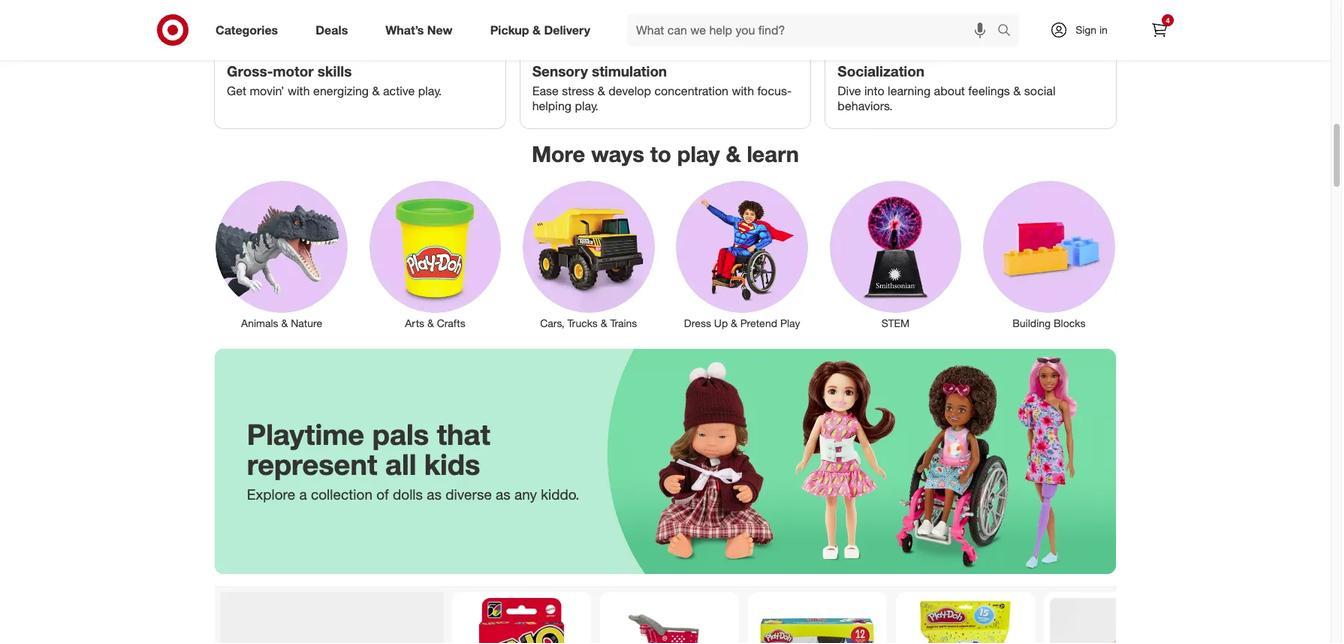 Task type: locate. For each thing, give the bounding box(es) containing it.
0 horizontal spatial as
[[427, 486, 442, 503]]

ease
[[532, 83, 559, 98]]

cars, trucks & trains
[[540, 317, 637, 330]]

cars,
[[540, 317, 564, 330]]

socialization dive into learning about feelings & social behaviors.
[[838, 62, 1056, 113]]

develop
[[609, 83, 651, 98]]

play
[[780, 317, 800, 330]]

pretend
[[740, 317, 777, 330]]

delivery
[[544, 22, 590, 37]]

trains
[[610, 317, 637, 330]]

play. right helping
[[575, 98, 599, 113]]

play.
[[418, 83, 442, 98], [575, 98, 599, 113]]

pickup & delivery
[[490, 22, 590, 37]]

as left the any
[[496, 486, 511, 503]]

1 horizontal spatial as
[[496, 486, 511, 503]]

& right pickup
[[532, 22, 541, 37]]

energizing
[[313, 83, 369, 98]]

4 link
[[1143, 14, 1176, 47]]

to
[[650, 140, 671, 167]]

with
[[288, 83, 310, 98], [732, 83, 754, 98]]

categories
[[216, 22, 278, 37]]

that
[[437, 417, 490, 452]]

deals link
[[303, 14, 367, 47]]

1 horizontal spatial with
[[732, 83, 754, 98]]

search
[[991, 24, 1027, 39]]

into
[[864, 83, 884, 98]]

dress up & pretend play
[[684, 317, 800, 330]]

& inside socialization dive into learning about feelings & social behaviors.
[[1013, 83, 1021, 98]]

kiddo.
[[541, 486, 580, 503]]

represent
[[247, 447, 377, 482]]

sign
[[1076, 23, 1097, 36]]

a
[[299, 486, 307, 503]]

dress up & pretend play link
[[665, 178, 819, 331]]

play. right the active at top
[[418, 83, 442, 98]]

sensory stimulation ease stress & develop concentration with focus- helping play.
[[532, 62, 792, 113]]

up
[[714, 317, 728, 330]]

socialization
[[838, 62, 924, 80]]

ways
[[591, 140, 644, 167]]

arts
[[405, 317, 424, 330]]

building blocks link
[[972, 178, 1126, 331]]

& right play
[[726, 140, 741, 167]]

pickup
[[490, 22, 529, 37]]

animals & nature link
[[205, 178, 358, 331]]

with left focus-
[[732, 83, 754, 98]]

skills
[[318, 62, 352, 80]]

2 with from the left
[[732, 83, 754, 98]]

blocks
[[1054, 317, 1086, 330]]

as right dolls
[[427, 486, 442, 503]]

collection
[[311, 486, 373, 503]]

deals
[[316, 22, 348, 37]]

& left social
[[1013, 83, 1021, 98]]

sensory
[[532, 62, 588, 80]]

& left the active at top
[[372, 83, 380, 98]]

playtime
[[247, 417, 364, 452]]

stimulation
[[592, 62, 667, 80]]

with inside "gross-motor skills get movin' with energizing & active play."
[[288, 83, 310, 98]]

0 horizontal spatial with
[[288, 83, 310, 98]]

0 horizontal spatial play.
[[418, 83, 442, 98]]

what's new
[[385, 22, 453, 37]]

explore
[[247, 486, 295, 503]]

dolls
[[393, 486, 423, 503]]

with down motor
[[288, 83, 310, 98]]

as
[[427, 486, 442, 503], [496, 486, 511, 503]]

stress
[[562, 83, 594, 98]]

get
[[227, 83, 246, 98]]

2 as from the left
[[496, 486, 511, 503]]

any
[[515, 486, 537, 503]]

1 horizontal spatial play.
[[575, 98, 599, 113]]

& left nature
[[281, 317, 288, 330]]

categories link
[[203, 14, 297, 47]]

gross-
[[227, 62, 273, 80]]

sign in
[[1076, 23, 1108, 36]]

4
[[1166, 16, 1170, 25]]

concentration
[[655, 83, 728, 98]]

&
[[532, 22, 541, 37], [372, 83, 380, 98], [598, 83, 605, 98], [1013, 83, 1021, 98], [726, 140, 741, 167], [281, 317, 288, 330], [427, 317, 434, 330], [601, 317, 607, 330], [731, 317, 737, 330]]

more ways to play & learn
[[532, 140, 799, 167]]

animals & nature
[[241, 317, 322, 330]]

about
[[934, 83, 965, 98]]

pals
[[372, 417, 429, 452]]

& right stress
[[598, 83, 605, 98]]

more
[[532, 140, 585, 167]]

animals
[[241, 317, 278, 330]]

movin'
[[250, 83, 284, 98]]

1 with from the left
[[288, 83, 310, 98]]

in
[[1099, 23, 1108, 36]]

learn
[[747, 140, 799, 167]]



Task type: vqa. For each thing, say whether or not it's contained in the screenshot.
Pet's 24
no



Task type: describe. For each thing, give the bounding box(es) containing it.
play. inside "gross-motor skills get movin' with energizing & active play."
[[418, 83, 442, 98]]

carousel region
[[215, 587, 1116, 644]]

nature
[[291, 317, 322, 330]]

& right up
[[731, 317, 737, 330]]

feelings
[[968, 83, 1010, 98]]

learning
[[888, 83, 931, 98]]

social
[[1024, 83, 1056, 98]]

kids
[[424, 447, 480, 482]]

What can we help you find? suggestions appear below search field
[[627, 14, 1001, 47]]

search button
[[991, 14, 1027, 50]]

1 as from the left
[[427, 486, 442, 503]]

what's new link
[[373, 14, 471, 47]]

motor
[[273, 62, 314, 80]]

dive
[[838, 83, 861, 98]]

sign in link
[[1037, 14, 1131, 47]]

arts & crafts link
[[358, 178, 512, 331]]

all
[[385, 447, 416, 482]]

active
[[383, 83, 415, 98]]

of
[[376, 486, 389, 503]]

dress
[[684, 317, 711, 330]]

play
[[677, 140, 720, 167]]

& inside sensory stimulation ease stress & develop concentration with focus- helping play.
[[598, 83, 605, 98]]

play. inside sensory stimulation ease stress & develop concentration with focus- helping play.
[[575, 98, 599, 113]]

& inside "link"
[[281, 317, 288, 330]]

arts & crafts
[[405, 317, 465, 330]]

helping
[[532, 98, 572, 113]]

building
[[1013, 317, 1051, 330]]

diverse
[[446, 486, 492, 503]]

gross-motor skills get movin' with energizing & active play.
[[227, 62, 442, 98]]

trucks
[[567, 317, 598, 330]]

playtime pals that represent all kids explore a collection of dolls as diverse as any kiddo.
[[247, 417, 580, 503]]

building blocks
[[1013, 317, 1086, 330]]

cars, trucks & trains link
[[512, 178, 665, 331]]

stem
[[882, 317, 910, 330]]

new
[[427, 22, 453, 37]]

with inside sensory stimulation ease stress & develop concentration with focus- helping play.
[[732, 83, 754, 98]]

& right arts
[[427, 317, 434, 330]]

pickup & delivery link
[[477, 14, 609, 47]]

what's
[[385, 22, 424, 37]]

& inside "gross-motor skills get movin' with energizing & active play."
[[372, 83, 380, 98]]

crafts
[[437, 317, 465, 330]]

& left trains
[[601, 317, 607, 330]]

behaviors.
[[838, 98, 893, 113]]

stem link
[[819, 178, 972, 331]]

focus-
[[757, 83, 792, 98]]



